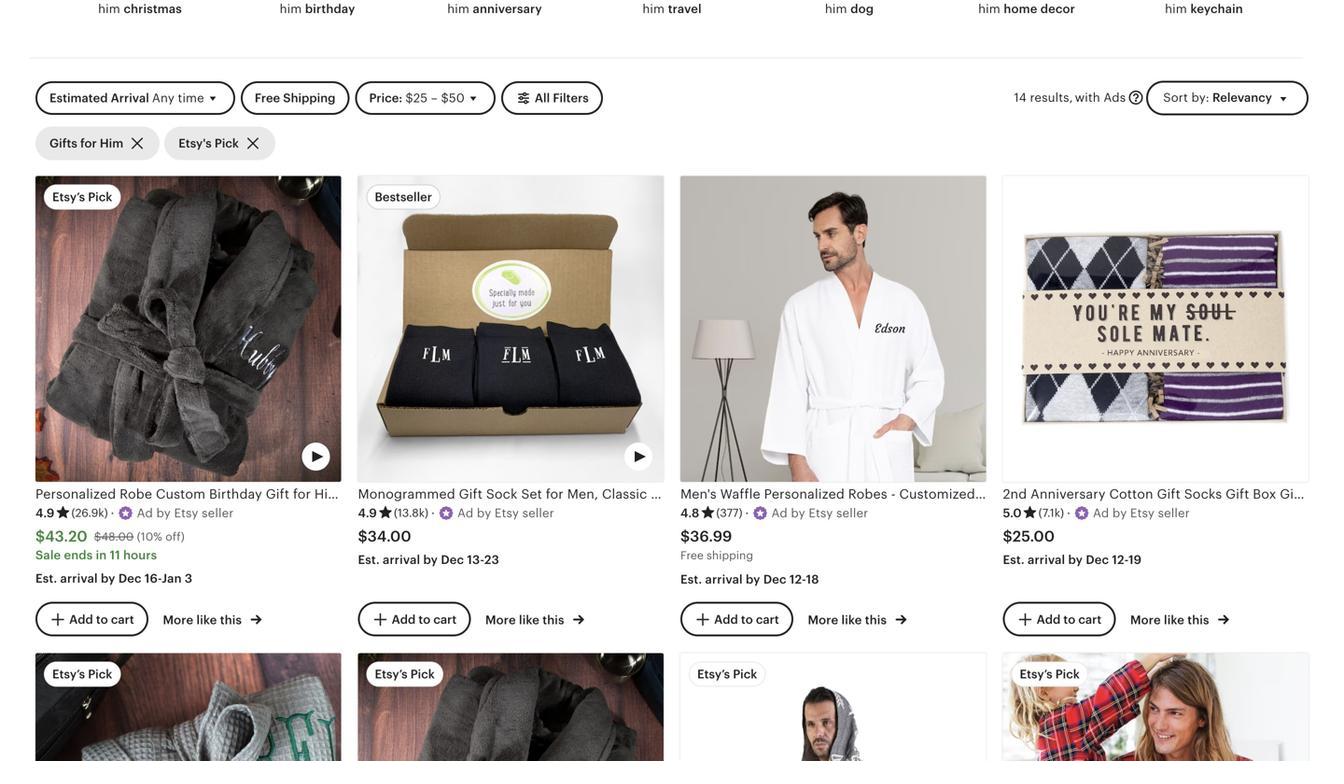 Task type: vqa. For each thing, say whether or not it's contained in the screenshot.
12- to the right
yes



Task type: describe. For each thing, give the bounding box(es) containing it.
34.00
[[368, 528, 412, 545]]

$ 36.99 free shipping
[[681, 528, 754, 562]]

more like this for 25.00
[[1131, 613, 1213, 627]]

this for 34.00
[[543, 613, 565, 627]]

all filters button
[[501, 81, 603, 115]]

cart for 34.00
[[434, 613, 457, 627]]

free inside $ 36.99 free shipping
[[681, 549, 704, 562]]

add for 34.00
[[392, 613, 416, 627]]

$ 43.20 $ 48.00 (10% off) sale ends in 11 hours est. arrival by dec 16-jan 3
[[35, 528, 193, 585]]

11
[[110, 548, 120, 562]]

$ 25.00 est. arrival by dec 12-19
[[1004, 528, 1142, 567]]

1 add to cart button from the left
[[35, 602, 148, 637]]

3 · from the left
[[746, 506, 749, 520]]

dec inside $ 34.00 est. arrival by dec 13-23
[[441, 553, 464, 567]]

gifts for him link
[[35, 127, 160, 160]]

any
[[152, 91, 175, 105]]

gifts for him
[[49, 136, 123, 150]]

est. inside $ 25.00 est. arrival by dec 12-19
[[1004, 553, 1025, 567]]

16-
[[145, 571, 162, 585]]

price: $25 – $50
[[369, 91, 465, 105]]

bestseller
[[375, 190, 432, 204]]

arrival inside $ 43.20 $ 48.00 (10% off) sale ends in 11 hours est. arrival by dec 16-jan 3
[[60, 571, 98, 585]]

add for 36.99
[[715, 613, 739, 627]]

4.9 for sale ends in 11 hours
[[35, 506, 55, 520]]

decor
[[1041, 2, 1076, 16]]

hours
[[123, 548, 157, 562]]

add to cart button for 25.00
[[1004, 602, 1116, 637]]

3 etsy's pick link from the left
[[681, 653, 987, 761]]

(377)
[[717, 507, 743, 519]]

13-
[[467, 553, 485, 567]]

keychain link
[[1135, 0, 1275, 18]]

arrival
[[111, 91, 149, 105]]

sort
[[1164, 90, 1189, 105]]

est. inside $ 34.00 est. arrival by dec 13-23
[[358, 553, 380, 567]]

1 more like this link from the left
[[163, 609, 262, 629]]

0 horizontal spatial 12-
[[790, 572, 807, 586]]

cart for 36.99
[[756, 613, 780, 627]]

18
[[807, 572, 820, 586]]

–
[[431, 91, 438, 105]]

add to cart for 25.00
[[1037, 613, 1102, 627]]

filters
[[553, 91, 589, 105]]

48.00
[[101, 530, 134, 543]]

birthday link
[[247, 0, 388, 18]]

free shipping button
[[241, 81, 350, 115]]

arrival inside $ 34.00 est. arrival by dec 13-23
[[383, 553, 420, 567]]

emerald - dark gray ethnic pattern lightweight mens robe, kimono robes for men, hooded turkish bathrobe, cotton summer robe, dressing gown image
[[681, 653, 987, 761]]

4 etsy's pick link from the left
[[1004, 653, 1309, 761]]

(10%
[[137, 530, 162, 543]]

more like this link for 34.00
[[486, 609, 585, 629]]

dec inside $ 43.20 $ 48.00 (10% off) sale ends in 11 hours est. arrival by dec 16-jan 3
[[118, 571, 142, 585]]

home
[[1004, 2, 1038, 16]]

25.00
[[1013, 528, 1055, 545]]

estimated
[[49, 91, 108, 105]]

est. inside $ 43.20 $ 48.00 (10% off) sale ends in 11 hours est. arrival by dec 16-jan 3
[[35, 571, 57, 585]]

product video element for etsy's pick
[[35, 176, 341, 482]]

43.20
[[45, 528, 88, 545]]

results,
[[1031, 91, 1074, 105]]

1 this from the left
[[220, 613, 242, 627]]

$ for 25.00
[[1004, 528, 1013, 545]]

1 add to cart from the left
[[69, 613, 134, 627]]

etsy's pick
[[179, 136, 239, 150]]

price:
[[369, 91, 403, 105]]

etsy's for emerald - dark gray ethnic pattern lightweight mens robe, kimono robes for men, hooded turkish bathrobe, cotton summer robe, dressing gown image
[[698, 667, 730, 681]]

shipping
[[283, 91, 336, 105]]

like for 34.00
[[519, 613, 540, 627]]

arrival inside $ 25.00 est. arrival by dec 12-19
[[1028, 553, 1066, 567]]

etsy's
[[179, 136, 212, 150]]

by:
[[1192, 90, 1210, 105]]

1 add from the left
[[69, 613, 93, 627]]

etsy's pick link
[[165, 127, 275, 160]]

in
[[96, 548, 107, 562]]

dog
[[851, 2, 874, 16]]

etsy's pick for emerald - dark gray ethnic pattern lightweight mens robe, kimono robes for men, hooded turkish bathrobe, cotton summer robe, dressing gown image
[[698, 667, 758, 681]]

cart for 25.00
[[1079, 613, 1102, 627]]

etsy's pick for personalized valentine's gift for him, men's monogrammed waffle robe, gift for boyfriend, husband, custom valentine gift,  embroidered robe image
[[52, 667, 112, 681]]

to for 25.00
[[1064, 613, 1076, 627]]

19
[[1129, 553, 1142, 567]]

add to cart for 34.00
[[392, 613, 457, 627]]

$ 34.00 est. arrival by dec 13-23
[[358, 528, 500, 567]]

add to cart button for 34.00
[[358, 602, 471, 637]]

12- inside $ 25.00 est. arrival by dec 12-19
[[1113, 553, 1129, 567]]

$ for 36.99
[[681, 528, 690, 545]]

1 cart from the left
[[111, 613, 134, 627]]

5.0
[[1004, 506, 1022, 520]]

2nd anniversary cotton gift socks gift box gift for him, personalized anniversary gift for husband, men's dress socks, cotton anniversary image
[[1004, 176, 1309, 482]]

christmas link
[[70, 0, 210, 18]]

to for 36.99
[[741, 613, 753, 627]]

4 · from the left
[[1068, 506, 1071, 520]]

$ for 34.00
[[358, 528, 368, 545]]

by inside $ 34.00 est. arrival by dec 13-23
[[424, 553, 438, 567]]

home decor link
[[957, 0, 1097, 18]]

travel
[[668, 2, 702, 16]]

monogrammed gift sock set for men, classic monogram styling personalized with initials for the person who has everything image
[[358, 176, 664, 482]]

personalized valentine's gift for him, men's monogrammed waffle robe, gift for boyfriend, husband, custom valentine gift,  embroidered robe image
[[35, 653, 341, 761]]

36.99
[[690, 528, 733, 545]]

arrival down "shipping" at bottom right
[[706, 572, 743, 586]]

sale
[[35, 548, 61, 562]]



Task type: locate. For each thing, give the bounding box(es) containing it.
1 more from the left
[[163, 613, 194, 627]]

free inside button
[[255, 91, 280, 105]]

like
[[197, 613, 217, 627], [519, 613, 540, 627], [842, 613, 862, 627], [1165, 613, 1185, 627]]

etsy's
[[52, 190, 85, 204], [52, 667, 85, 681], [375, 667, 408, 681], [698, 667, 730, 681], [1020, 667, 1053, 681]]

2 more like this from the left
[[486, 613, 568, 627]]

0 vertical spatial free
[[255, 91, 280, 105]]

add to cart button down est. arrival by dec 12-18
[[681, 602, 794, 637]]

add down est. arrival by dec 12-18
[[715, 613, 739, 627]]

dec left 18
[[764, 572, 787, 586]]

more down 19 at right bottom
[[1131, 613, 1162, 627]]

with ads
[[1076, 91, 1127, 105]]

by left 19 at right bottom
[[1069, 553, 1083, 567]]

by inside $ 25.00 est. arrival by dec 12-19
[[1069, 553, 1083, 567]]

$50
[[441, 91, 465, 105]]

more like this link down 23
[[486, 609, 585, 629]]

etsy's for men's flannel robe, christmas flannel robe, christmas gift for him, men's monogrammed robe, groomsmen robes, robe for groom, gift for groom image
[[1020, 667, 1053, 681]]

add to cart down $ 34.00 est. arrival by dec 13-23
[[392, 613, 457, 627]]

more like this down 18
[[808, 613, 890, 627]]

pick
[[215, 136, 239, 150], [88, 190, 112, 204], [88, 667, 112, 681], [411, 667, 435, 681], [733, 667, 758, 681], [1056, 667, 1080, 681]]

cart down est. arrival by dec 12-18
[[756, 613, 780, 627]]

more for 36.99
[[808, 613, 839, 627]]

this for 25.00
[[1188, 613, 1210, 627]]

1 horizontal spatial 4.9
[[358, 506, 377, 520]]

christmas
[[124, 2, 182, 16]]

keychain
[[1191, 2, 1244, 16]]

(26.9k)
[[71, 507, 108, 519]]

more
[[163, 613, 194, 627], [486, 613, 516, 627], [808, 613, 839, 627], [1131, 613, 1162, 627]]

1 horizontal spatial personalized robe custom birthday gift for him, cozy fleece robe, birthday present, monogrammed gift for guys, custom name fleece robe gift image
[[358, 653, 664, 761]]

1 4.9 from the left
[[35, 506, 55, 520]]

3 more like this from the left
[[808, 613, 890, 627]]

dec inside $ 25.00 est. arrival by dec 12-19
[[1086, 553, 1110, 567]]

4 add to cart from the left
[[1037, 613, 1102, 627]]

cart down $ 34.00 est. arrival by dec 13-23
[[434, 613, 457, 627]]

this for 36.99
[[866, 613, 887, 627]]

14
[[1015, 91, 1027, 105]]

add to cart down $ 43.20 $ 48.00 (10% off) sale ends in 11 hours est. arrival by dec 16-jan 3
[[69, 613, 134, 627]]

4 add to cart button from the left
[[1004, 602, 1116, 637]]

add for 25.00
[[1037, 613, 1061, 627]]

etsy's pick for men's flannel robe, christmas flannel robe, christmas gift for him, men's monogrammed robe, groomsmen robes, robe for groom, gift for groom image
[[1020, 667, 1080, 681]]

4 like from the left
[[1165, 613, 1185, 627]]

$ inside $ 36.99 free shipping
[[681, 528, 690, 545]]

4 cart from the left
[[1079, 613, 1102, 627]]

like for 36.99
[[842, 613, 862, 627]]

add down $ 25.00 est. arrival by dec 12-19
[[1037, 613, 1061, 627]]

4.9 up 34.00
[[358, 506, 377, 520]]

off)
[[166, 530, 185, 543]]

more like this link for 36.99
[[808, 609, 907, 629]]

1 · from the left
[[111, 506, 114, 520]]

23
[[485, 553, 500, 567]]

$ for 43.20
[[35, 528, 45, 545]]

add
[[69, 613, 93, 627], [392, 613, 416, 627], [715, 613, 739, 627], [1037, 613, 1061, 627]]

more like this link down 19 at right bottom
[[1131, 609, 1230, 629]]

more like this for 36.99
[[808, 613, 890, 627]]

1 horizontal spatial 12-
[[1113, 553, 1129, 567]]

· right (377)
[[746, 506, 749, 520]]

free shipping
[[255, 91, 336, 105]]

add to cart button down $ 34.00 est. arrival by dec 13-23
[[358, 602, 471, 637]]

est.
[[358, 553, 380, 567], [1004, 553, 1025, 567], [35, 571, 57, 585], [681, 572, 703, 586]]

to down $ 25.00 est. arrival by dec 12-19
[[1064, 613, 1076, 627]]

all filters
[[535, 91, 589, 105]]

0 horizontal spatial personalized robe custom birthday gift for him, cozy fleece robe, birthday present, monogrammed gift for guys, custom name fleece robe gift image
[[35, 176, 341, 482]]

to for 34.00
[[419, 613, 431, 627]]

more for 25.00
[[1131, 613, 1162, 627]]

for
[[80, 136, 97, 150]]

2 etsy's pick link from the left
[[358, 653, 664, 761]]

4 add from the left
[[1037, 613, 1061, 627]]

more like this link down 18
[[808, 609, 907, 629]]

estimated arrival any time
[[49, 91, 204, 105]]

free
[[255, 91, 280, 105], [681, 549, 704, 562]]

by left 13-
[[424, 553, 438, 567]]

by
[[424, 553, 438, 567], [1069, 553, 1083, 567], [101, 571, 115, 585], [746, 572, 761, 586]]

birthday
[[305, 2, 355, 16]]

1 etsy's pick link from the left
[[35, 653, 341, 761]]

· right (13.8k)
[[432, 506, 435, 520]]

more like this down 19 at right bottom
[[1131, 613, 1213, 627]]

this
[[220, 613, 242, 627], [543, 613, 565, 627], [866, 613, 887, 627], [1188, 613, 1210, 627]]

more down jan
[[163, 613, 194, 627]]

more for 34.00
[[486, 613, 516, 627]]

1 like from the left
[[197, 613, 217, 627]]

2 4.9 from the left
[[358, 506, 377, 520]]

add to cart down est. arrival by dec 12-18
[[715, 613, 780, 627]]

est. arrival by dec 12-18
[[681, 572, 820, 586]]

time
[[178, 91, 204, 105]]

etsy's pick link
[[35, 653, 341, 761], [358, 653, 664, 761], [681, 653, 987, 761], [1004, 653, 1309, 761]]

product video element for bestseller
[[358, 176, 664, 482]]

more like this down 23
[[486, 613, 568, 627]]

0 vertical spatial personalized robe custom birthday gift for him, cozy fleece robe, birthday present, monogrammed gift for guys, custom name fleece robe gift image
[[35, 176, 341, 482]]

etsy's for personalized valentine's gift for him, men's monogrammed waffle robe, gift for boyfriend, husband, custom valentine gift,  embroidered robe image
[[52, 667, 85, 681]]

etsy's pick
[[52, 190, 112, 204], [52, 667, 112, 681], [375, 667, 435, 681], [698, 667, 758, 681], [1020, 667, 1080, 681]]

1 more like this from the left
[[163, 613, 245, 627]]

add to cart down $ 25.00 est. arrival by dec 12-19
[[1037, 613, 1102, 627]]

4.9 up 43.20
[[35, 506, 55, 520]]

0 horizontal spatial 4.9
[[35, 506, 55, 520]]

3 this from the left
[[866, 613, 887, 627]]

3 add from the left
[[715, 613, 739, 627]]

to down $ 43.20 $ 48.00 (10% off) sale ends in 11 hours est. arrival by dec 16-jan 3
[[96, 613, 108, 627]]

(7.1k)
[[1039, 507, 1065, 519]]

product video element
[[35, 176, 341, 482], [358, 176, 664, 482], [358, 653, 664, 761]]

add to cart button for 36.99
[[681, 602, 794, 637]]

men's waffle personalized robes - customized birthday, anniversary gift for him, father - logo embroidered cotton bathrobes for hotel/spa image
[[681, 176, 987, 482]]

3 more from the left
[[808, 613, 839, 627]]

add down $ 34.00 est. arrival by dec 13-23
[[392, 613, 416, 627]]

·
[[111, 506, 114, 520], [432, 506, 435, 520], [746, 506, 749, 520], [1068, 506, 1071, 520]]

4.9
[[35, 506, 55, 520], [358, 506, 377, 520]]

4 to from the left
[[1064, 613, 1076, 627]]

3
[[185, 571, 193, 585]]

2 like from the left
[[519, 613, 540, 627]]

sort by: relevancy
[[1164, 90, 1273, 105]]

1 horizontal spatial free
[[681, 549, 704, 562]]

add to cart button down $ 25.00 est. arrival by dec 12-19
[[1004, 602, 1116, 637]]

free down 36.99
[[681, 549, 704, 562]]

anniversary
[[473, 2, 542, 16]]

cart down $ 25.00 est. arrival by dec 12-19
[[1079, 613, 1102, 627]]

relevancy
[[1213, 90, 1273, 105]]

1 vertical spatial free
[[681, 549, 704, 562]]

2 cart from the left
[[434, 613, 457, 627]]

shipping
[[707, 549, 754, 562]]

3 like from the left
[[842, 613, 862, 627]]

3 add to cart from the left
[[715, 613, 780, 627]]

dec left 13-
[[441, 553, 464, 567]]

3 more like this link from the left
[[808, 609, 907, 629]]

ads
[[1104, 91, 1127, 105]]

2 add to cart from the left
[[392, 613, 457, 627]]

by down "shipping" at bottom right
[[746, 572, 761, 586]]

3 to from the left
[[741, 613, 753, 627]]

travel link
[[602, 0, 742, 18]]

est. down $ 36.99 free shipping
[[681, 572, 703, 586]]

him
[[100, 136, 123, 150]]

anniversary link
[[425, 0, 565, 18]]

est. down 34.00
[[358, 553, 380, 567]]

3 cart from the left
[[756, 613, 780, 627]]

2 this from the left
[[543, 613, 565, 627]]

$25
[[406, 91, 428, 105]]

4.9 for est. arrival by
[[358, 506, 377, 520]]

$ inside $ 25.00 est. arrival by dec 12-19
[[1004, 528, 1013, 545]]

to down $ 34.00 est. arrival by dec 13-23
[[419, 613, 431, 627]]

arrival down 25.00
[[1028, 553, 1066, 567]]

2 · from the left
[[432, 506, 435, 520]]

1 vertical spatial 12-
[[790, 572, 807, 586]]

2 to from the left
[[419, 613, 431, 627]]

by inside $ 43.20 $ 48.00 (10% off) sale ends in 11 hours est. arrival by dec 16-jan 3
[[101, 571, 115, 585]]

dec left 16-
[[118, 571, 142, 585]]

3 add to cart button from the left
[[681, 602, 794, 637]]

with
[[1076, 91, 1101, 105]]

1 to from the left
[[96, 613, 108, 627]]

add to cart button down in
[[35, 602, 148, 637]]

more like this down 3
[[163, 613, 245, 627]]

to down est. arrival by dec 12-18
[[741, 613, 753, 627]]

cart
[[111, 613, 134, 627], [434, 613, 457, 627], [756, 613, 780, 627], [1079, 613, 1102, 627]]

cart down $ 43.20 $ 48.00 (10% off) sale ends in 11 hours est. arrival by dec 16-jan 3
[[111, 613, 134, 627]]

est. down sale
[[35, 571, 57, 585]]

men's flannel robe, christmas flannel robe, christmas gift for him, men's monogrammed robe, groomsmen robes, robe for groom, gift for groom image
[[1004, 653, 1309, 761]]

home decor
[[1004, 2, 1076, 16]]

dec left 19 at right bottom
[[1086, 553, 1110, 567]]

dog link
[[780, 0, 920, 18]]

1 vertical spatial personalized robe custom birthday gift for him, cozy fleece robe, birthday present, monogrammed gift for guys, custom name fleece robe gift image
[[358, 653, 664, 761]]

add to cart button
[[35, 602, 148, 637], [358, 602, 471, 637], [681, 602, 794, 637], [1004, 602, 1116, 637]]

arrival down 34.00
[[383, 553, 420, 567]]

all
[[535, 91, 550, 105]]

more like this link for 25.00
[[1131, 609, 1230, 629]]

gifts
[[49, 136, 77, 150]]

4 this from the left
[[1188, 613, 1210, 627]]

2 more like this link from the left
[[486, 609, 585, 629]]

0 horizontal spatial free
[[255, 91, 280, 105]]

arrival
[[383, 553, 420, 567], [1028, 553, 1066, 567], [60, 571, 98, 585], [706, 572, 743, 586]]

jan
[[162, 571, 182, 585]]

more down 18
[[808, 613, 839, 627]]

12-
[[1113, 553, 1129, 567], [790, 572, 807, 586]]

to
[[96, 613, 108, 627], [419, 613, 431, 627], [741, 613, 753, 627], [1064, 613, 1076, 627]]

(13.8k)
[[394, 507, 429, 519]]

ends
[[64, 548, 93, 562]]

0 vertical spatial 12-
[[1113, 553, 1129, 567]]

more like this link down 3
[[163, 609, 262, 629]]

· right (7.1k)
[[1068, 506, 1071, 520]]

more down 23
[[486, 613, 516, 627]]

like for 25.00
[[1165, 613, 1185, 627]]

2 add from the left
[[392, 613, 416, 627]]

personalized robe custom birthday gift for him, cozy fleece robe, birthday present, monogrammed gift for guys, custom name fleece robe gift image
[[35, 176, 341, 482], [358, 653, 664, 761]]

· right '(26.9k)'
[[111, 506, 114, 520]]

$
[[35, 528, 45, 545], [358, 528, 368, 545], [681, 528, 690, 545], [1004, 528, 1013, 545], [94, 530, 101, 543]]

add to cart for 36.99
[[715, 613, 780, 627]]

more like this
[[163, 613, 245, 627], [486, 613, 568, 627], [808, 613, 890, 627], [1131, 613, 1213, 627]]

est. down 25.00
[[1004, 553, 1025, 567]]

2 more from the left
[[486, 613, 516, 627]]

$ inside $ 34.00 est. arrival by dec 13-23
[[358, 528, 368, 545]]

4 more like this from the left
[[1131, 613, 1213, 627]]

add down ends
[[69, 613, 93, 627]]

more like this link
[[163, 609, 262, 629], [486, 609, 585, 629], [808, 609, 907, 629], [1131, 609, 1230, 629]]

4 more from the left
[[1131, 613, 1162, 627]]

14 results,
[[1015, 91, 1074, 105]]

add to cart
[[69, 613, 134, 627], [392, 613, 457, 627], [715, 613, 780, 627], [1037, 613, 1102, 627]]

by down in
[[101, 571, 115, 585]]

arrival down ends
[[60, 571, 98, 585]]

more like this for 34.00
[[486, 613, 568, 627]]

free left the shipping at left
[[255, 91, 280, 105]]

4 more like this link from the left
[[1131, 609, 1230, 629]]

2 add to cart button from the left
[[358, 602, 471, 637]]

4.8
[[681, 506, 700, 520]]



